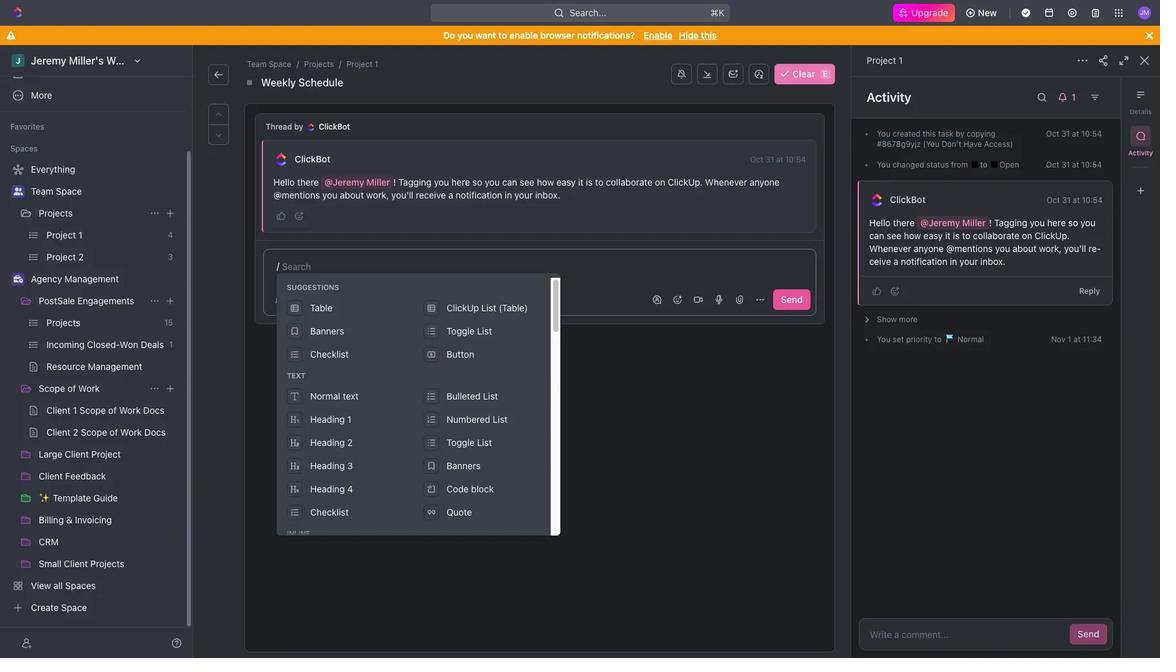 Task type: locate. For each thing, give the bounding box(es) containing it.
work, inside ! tagging you here so you can see how easy it is to collaborate on clickup. whenever anyone @mentions you about work, you'll re ceive a notification in your inbox.
[[1039, 243, 1062, 254]]

0 horizontal spatial team space link
[[31, 181, 178, 202]]

list down numbered list
[[477, 437, 492, 448]]

!
[[393, 177, 396, 188], [989, 217, 992, 228]]

space up weekly
[[269, 59, 291, 69]]

0 horizontal spatial is
[[586, 177, 593, 188]]

it inside ! tagging you here so you can see how easy it is to collaborate on clickup. whenever anyone @mentions you about work, you'll receive a notification in your inbox.
[[578, 177, 584, 188]]

0 horizontal spatial send
[[781, 294, 803, 305]]

collaborate for ceive
[[973, 230, 1020, 241]]

2 you from the top
[[877, 160, 891, 170]]

0 horizontal spatial so
[[473, 177, 482, 188]]

hello for a
[[273, 177, 295, 188]]

by right thread
[[294, 122, 303, 132]]

you
[[877, 129, 891, 139], [877, 160, 891, 170], [877, 335, 891, 344]]

hello
[[273, 177, 295, 188], [869, 217, 891, 228]]

0 vertical spatial how
[[537, 177, 554, 188]]

you'll
[[391, 190, 413, 201], [1064, 243, 1086, 254]]

can inside ! tagging you here so you can see how easy it is to collaborate on clickup. whenever anyone @mentions you about work, you'll re ceive a notification in your inbox.
[[869, 230, 884, 241]]

0 vertical spatial send
[[781, 294, 803, 305]]

team up weekly
[[247, 59, 267, 69]]

work, inside ! tagging you here so you can see how easy it is to collaborate on clickup. whenever anyone @mentions you about work, you'll receive a notification in your inbox.
[[366, 190, 389, 201]]

1 vertical spatial on
[[1022, 230, 1033, 241]]

0 horizontal spatial inbox.
[[535, 190, 560, 201]]

tagging up ceive
[[994, 217, 1028, 228]]

have
[[964, 139, 982, 149]]

1 for heading 1
[[347, 414, 351, 425]]

0 horizontal spatial @mentions
[[273, 190, 320, 201]]

you left set
[[877, 335, 891, 344]]

there inside task sidebar content section
[[893, 217, 915, 228]]

in
[[505, 190, 512, 201], [950, 256, 957, 267]]

spaces
[[10, 144, 38, 154]]

heading
[[310, 414, 345, 425], [310, 437, 345, 448], [310, 461, 345, 471], [310, 484, 345, 495]]

your
[[515, 190, 533, 201], [960, 256, 978, 267]]

easy inside ! tagging you here so you can see how easy it is to collaborate on clickup. whenever anyone @mentions you about work, you'll receive a notification in your inbox.
[[557, 177, 576, 188]]

projects link up schedule
[[302, 58, 337, 71]]

so for ceive
[[1068, 217, 1078, 228]]

0 vertical spatial @mentions
[[273, 190, 320, 201]]

it for a
[[578, 177, 584, 188]]

about for a
[[340, 190, 364, 201]]

sidebar navigation
[[0, 45, 193, 659]]

space for team space
[[56, 186, 82, 197]]

/ up schedule
[[339, 59, 341, 69]]

checklist down the heading 4
[[310, 507, 349, 518]]

1 horizontal spatial about
[[1013, 243, 1037, 254]]

re
[[1089, 243, 1101, 254]]

heading for heading 4
[[310, 484, 345, 495]]

toggle list
[[447, 326, 492, 337], [447, 437, 492, 448]]

tagging inside ! tagging you here so you can see how easy it is to collaborate on clickup. whenever anyone @mentions you about work, you'll receive a notification in your inbox.
[[398, 177, 432, 188]]

it for ceive
[[945, 230, 951, 241]]

1 vertical spatial this
[[923, 129, 936, 139]]

10:54
[[1082, 129, 1102, 139], [786, 155, 806, 164], [1082, 160, 1102, 170], [1082, 195, 1103, 205]]

/ up the weekly schedule
[[297, 59, 299, 69]]

see inside ! tagging you here so you can see how easy it is to collaborate on clickup. whenever anyone @mentions you about work, you'll re ceive a notification in your inbox.
[[887, 230, 902, 241]]

activity inside task sidebar content section
[[867, 90, 912, 104]]

is inside ! tagging you here so you can see how easy it is to collaborate on clickup. whenever anyone @mentions you about work, you'll re ceive a notification in your inbox.
[[953, 230, 960, 241]]

you
[[458, 30, 473, 41], [434, 177, 449, 188], [485, 177, 500, 188], [322, 190, 337, 201], [1030, 217, 1045, 228], [1081, 217, 1096, 228], [995, 243, 1010, 254]]

tagging inside ! tagging you here so you can see how easy it is to collaborate on clickup. whenever anyone @mentions you about work, you'll re ceive a notification in your inbox.
[[994, 217, 1028, 228]]

1 heading from the top
[[310, 414, 345, 425]]

2 toggle list from the top
[[447, 437, 492, 448]]

hello there
[[273, 177, 321, 188], [869, 217, 917, 228]]

you left the changed
[[877, 160, 891, 170]]

you'll inside ! tagging you here so you can see how easy it is to collaborate on clickup. whenever anyone @mentions you about work, you'll receive a notification in your inbox.
[[391, 190, 413, 201]]

projects link down team space
[[39, 203, 144, 224]]

@mentions for ceive
[[946, 243, 993, 254]]

you'll for a
[[391, 190, 413, 201]]

0 horizontal spatial how
[[537, 177, 554, 188]]

so inside ! tagging you here so you can see how easy it is to collaborate on clickup. whenever anyone @mentions you about work, you'll receive a notification in your inbox.
[[473, 177, 482, 188]]

@mentions inside ! tagging you here so you can see how easy it is to collaborate on clickup. whenever anyone @mentions you about work, you'll re ceive a notification in your inbox.
[[946, 243, 993, 254]]

1 horizontal spatial send
[[1078, 629, 1100, 640]]

1 for project 1
[[899, 55, 903, 66]]

here inside ! tagging you here so you can see how easy it is to collaborate on clickup. whenever anyone @mentions you about work, you'll receive a notification in your inbox.
[[452, 177, 470, 188]]

projects up schedule
[[304, 59, 334, 69]]

1 vertical spatial notification
[[901, 256, 948, 267]]

list
[[481, 302, 496, 313], [477, 326, 492, 337], [483, 391, 498, 402], [493, 414, 508, 425], [477, 437, 492, 448]]

whenever inside ! tagging you here so you can see how easy it is to collaborate on clickup. whenever anyone @mentions you about work, you'll receive a notification in your inbox.
[[705, 177, 747, 188]]

by up don't at right top
[[956, 129, 965, 139]]

anyone inside ! tagging you here so you can see how easy it is to collaborate on clickup. whenever anyone @mentions you about work, you'll re ceive a notification in your inbox.
[[914, 243, 944, 254]]

postsale
[[39, 295, 75, 306]]

0 vertical spatial is
[[586, 177, 593, 188]]

heading left 2
[[310, 437, 345, 448]]

easy inside ! tagging you here so you can see how easy it is to collaborate on clickup. whenever anyone @mentions you about work, you'll re ceive a notification in your inbox.
[[924, 230, 943, 241]]

a inside ! tagging you here so you can see how easy it is to collaborate on clickup. whenever anyone @mentions you about work, you'll receive a notification in your inbox.
[[448, 190, 453, 201]]

tagging up receive
[[398, 177, 432, 188]]

banners down table
[[310, 326, 344, 337]]

postsale engagements
[[39, 295, 134, 306]]

1 horizontal spatial collaborate
[[973, 230, 1020, 241]]

favorites button
[[5, 119, 50, 135]]

2 heading from the top
[[310, 437, 345, 448]]

you up #8678g9yjz
[[877, 129, 891, 139]]

clickup.
[[668, 177, 703, 188], [1035, 230, 1070, 241]]

browser
[[540, 30, 575, 41]]

clickbot down the changed
[[890, 194, 926, 205]]

so for a
[[473, 177, 482, 188]]

you'll left re
[[1064, 243, 1086, 254]]

you for set priority to
[[877, 335, 891, 344]]

1 horizontal spatial team
[[247, 59, 267, 69]]

enable
[[644, 30, 673, 41]]

0 vertical spatial on
[[655, 177, 665, 188]]

normal text
[[310, 391, 359, 402]]

31
[[1062, 129, 1070, 139], [766, 155, 774, 164], [1062, 160, 1070, 170], [1062, 195, 1071, 205]]

project
[[867, 55, 896, 66], [347, 59, 373, 69]]

1 horizontal spatial clickup.
[[1035, 230, 1070, 241]]

@mentions for a
[[273, 190, 320, 201]]

1 vertical spatial whenever
[[869, 243, 912, 254]]

activity down details
[[1129, 149, 1153, 157]]

3 you from the top
[[877, 335, 891, 344]]

clickbot down "thread by"
[[295, 154, 330, 164]]

0 horizontal spatial your
[[515, 190, 533, 201]]

0 horizontal spatial /
[[277, 261, 279, 272]]

toggle up button
[[447, 326, 475, 337]]

0 horizontal spatial see
[[520, 177, 535, 188]]

1 inside button
[[287, 294, 291, 305]]

/
[[297, 59, 299, 69], [339, 59, 341, 69], [277, 261, 279, 272]]

set priority to
[[891, 335, 944, 344]]

0 vertical spatial clickup.
[[668, 177, 703, 188]]

checklist
[[310, 349, 349, 360], [310, 507, 349, 518]]

can inside ! tagging you here so you can see how easy it is to collaborate on clickup. whenever anyone @mentions you about work, you'll receive a notification in your inbox.
[[502, 177, 517, 188]]

hide
[[679, 30, 699, 41]]

0 horizontal spatial projects link
[[39, 203, 144, 224]]

1 vertical spatial toggle list
[[447, 437, 492, 448]]

priority
[[906, 335, 932, 344]]

1 horizontal spatial /
[[297, 59, 299, 69]]

clickup list (table)
[[447, 302, 528, 313]]

1 horizontal spatial you'll
[[1064, 243, 1086, 254]]

0 vertical spatial your
[[515, 190, 533, 201]]

you for changed status from
[[877, 160, 891, 170]]

0 vertical spatial checklist
[[310, 349, 349, 360]]

work, left receive
[[366, 190, 389, 201]]

0 vertical spatial tagging
[[398, 177, 432, 188]]

about
[[340, 190, 364, 201], [1013, 243, 1037, 254]]

1 you from the top
[[877, 129, 891, 139]]

postsale engagements link
[[39, 291, 144, 312]]

0 horizontal spatial !
[[393, 177, 396, 188]]

0 horizontal spatial by
[[294, 122, 303, 132]]

you'll left receive
[[391, 190, 413, 201]]

0 vertical spatial here
[[452, 177, 470, 188]]

on inside ! tagging you here so you can see how easy it is to collaborate on clickup. whenever anyone @mentions you about work, you'll re ceive a notification in your inbox.
[[1022, 230, 1033, 241]]

project 1 link up the 'weekly schedule' link
[[344, 58, 381, 71]]

list up numbered list
[[483, 391, 498, 402]]

team for team space
[[31, 186, 53, 197]]

1 horizontal spatial there
[[893, 217, 915, 228]]

0 horizontal spatial notification
[[456, 190, 502, 201]]

send
[[781, 294, 803, 305], [1078, 629, 1100, 640]]

0 vertical spatial toggle list
[[447, 326, 492, 337]]

1 vertical spatial so
[[1068, 217, 1078, 228]]

at for created this task by copying
[[1072, 129, 1079, 139]]

0 vertical spatial hello there
[[273, 177, 321, 188]]

0 vertical spatial this
[[701, 30, 717, 41]]

1 horizontal spatial !
[[989, 217, 992, 228]]

do you want to enable browser notifications? enable hide this
[[443, 30, 717, 41]]

this inside you created this task by copying #8678g9yjz (you don't have access)
[[923, 129, 936, 139]]

0 horizontal spatial on
[[655, 177, 665, 188]]

see inside ! tagging you here so you can see how easy it is to collaborate on clickup. whenever anyone @mentions you about work, you'll receive a notification in your inbox.
[[520, 177, 535, 188]]

hello inside task sidebar content section
[[869, 217, 891, 228]]

by
[[294, 122, 303, 132], [956, 129, 965, 139]]

! inside ! tagging you here so you can see how easy it is to collaborate on clickup. whenever anyone @mentions you about work, you'll re ceive a notification in your inbox.
[[989, 217, 992, 228]]

0 horizontal spatial projects
[[39, 208, 73, 219]]

space inside tree
[[56, 186, 82, 197]]

0 horizontal spatial you'll
[[391, 190, 413, 201]]

team inside tree
[[31, 186, 53, 197]]

send button
[[773, 290, 811, 310], [1070, 624, 1107, 645]]

e
[[823, 69, 828, 79]]

upgrade link
[[894, 4, 955, 22]]

0 vertical spatial space
[[269, 59, 291, 69]]

3
[[347, 461, 353, 471]]

1 horizontal spatial here
[[1047, 217, 1066, 228]]

it inside ! tagging you here so you can see how easy it is to collaborate on clickup. whenever anyone @mentions you about work, you'll re ceive a notification in your inbox.
[[945, 230, 951, 241]]

0 vertical spatial can
[[502, 177, 517, 188]]

1 vertical spatial you
[[877, 160, 891, 170]]

banners up 'code'
[[447, 461, 481, 471]]

oct
[[1046, 129, 1060, 139], [750, 155, 763, 164], [1046, 160, 1060, 170], [1047, 195, 1060, 205]]

0 vertical spatial about
[[340, 190, 364, 201]]

about inside ! tagging you here so you can see how easy it is to collaborate on clickup. whenever anyone @mentions you about work, you'll re ceive a notification in your inbox.
[[1013, 243, 1037, 254]]

@mentions
[[273, 190, 320, 201], [946, 243, 993, 254]]

task sidebar content section
[[851, 77, 1121, 659]]

how inside ! tagging you here so you can see how easy it is to collaborate on clickup. whenever anyone @mentions you about work, you'll re ceive a notification in your inbox.
[[904, 230, 921, 241]]

1 horizontal spatial so
[[1068, 217, 1078, 228]]

hello there down clickbot button in the top of the page
[[273, 177, 321, 188]]

1 horizontal spatial this
[[923, 129, 936, 139]]

space right user group image
[[56, 186, 82, 197]]

2 vertical spatial clickbot
[[890, 194, 926, 205]]

at
[[1072, 129, 1079, 139], [776, 155, 783, 164], [1072, 160, 1079, 170], [1073, 195, 1080, 205], [1074, 335, 1081, 344]]

changed status from
[[891, 160, 970, 170]]

1 vertical spatial space
[[56, 186, 82, 197]]

1 toggle from the top
[[447, 326, 475, 337]]

1 horizontal spatial activity
[[1129, 149, 1153, 157]]

collaborate inside ! tagging you here so you can see how easy it is to collaborate on clickup. whenever anyone @mentions you about work, you'll receive a notification in your inbox.
[[606, 177, 653, 188]]

0 horizontal spatial project
[[347, 59, 373, 69]]

1 vertical spatial you'll
[[1064, 243, 1086, 254]]

space for team space / projects / project 1
[[269, 59, 291, 69]]

0 vertical spatial you'll
[[391, 190, 413, 201]]

1 inside task sidebar content section
[[1068, 335, 1072, 344]]

0 horizontal spatial activity
[[867, 90, 912, 104]]

toggle down numbered
[[447, 437, 475, 448]]

this right hide
[[701, 30, 717, 41]]

1 vertical spatial !
[[989, 217, 992, 228]]

project 1 link down upgrade link
[[867, 55, 903, 66]]

0 vertical spatial see
[[520, 177, 535, 188]]

how inside ! tagging you here so you can see how easy it is to collaborate on clickup. whenever anyone @mentions you about work, you'll receive a notification in your inbox.
[[537, 177, 554, 188]]

1 vertical spatial it
[[945, 230, 951, 241]]

clickup. inside ! tagging you here so you can see how easy it is to collaborate on clickup. whenever anyone @mentions you about work, you'll re ceive a notification in your inbox.
[[1035, 230, 1070, 241]]

0 vertical spatial it
[[578, 177, 584, 188]]

search...
[[570, 7, 606, 18]]

1 horizontal spatial a
[[894, 256, 899, 267]]

0 vertical spatial anyone
[[750, 177, 780, 188]]

whenever for a
[[705, 177, 747, 188]]

space
[[269, 59, 291, 69], [56, 186, 82, 197]]

checklist up normal
[[310, 349, 349, 360]]

is inside ! tagging you here so you can see how easy it is to collaborate on clickup. whenever anyone @mentions you about work, you'll receive a notification in your inbox.
[[586, 177, 593, 188]]

tree inside sidebar navigation
[[5, 159, 181, 619]]

whenever
[[705, 177, 747, 188], [869, 243, 912, 254]]

0 horizontal spatial send button
[[773, 290, 811, 310]]

1 vertical spatial a
[[894, 256, 899, 267]]

heading for heading 2
[[310, 437, 345, 448]]

2 vertical spatial you
[[877, 335, 891, 344]]

you'll inside ! tagging you here so you can see how easy it is to collaborate on clickup. whenever anyone @mentions you about work, you'll re ceive a notification in your inbox.
[[1064, 243, 1086, 254]]

here inside ! tagging you here so you can see how easy it is to collaborate on clickup. whenever anyone @mentions you about work, you'll re ceive a notification in your inbox.
[[1047, 217, 1066, 228]]

there down clickbot button in the top of the page
[[297, 177, 319, 188]]

here
[[452, 177, 470, 188], [1047, 217, 1066, 228]]

! inside ! tagging you here so you can see how easy it is to collaborate on clickup. whenever anyone @mentions you about work, you'll receive a notification in your inbox.
[[393, 177, 396, 188]]

! tagging you here so you can see how easy it is to collaborate on clickup. whenever anyone @mentions you about work, you'll receive a notification in your inbox.
[[273, 177, 782, 201]]

ceive
[[869, 243, 1101, 267]]

on inside ! tagging you here so you can see how easy it is to collaborate on clickup. whenever anyone @mentions you about work, you'll receive a notification in your inbox.
[[655, 177, 665, 188]]

1 horizontal spatial anyone
[[914, 243, 944, 254]]

toggle list down the clickup
[[447, 326, 492, 337]]

@mentions inside ! tagging you here so you can see how easy it is to collaborate on clickup. whenever anyone @mentions you about work, you'll receive a notification in your inbox.
[[273, 190, 320, 201]]

can
[[502, 177, 517, 188], [869, 230, 884, 241]]

1 vertical spatial checklist
[[310, 507, 349, 518]]

toggle list down numbered
[[447, 437, 492, 448]]

0 vertical spatial a
[[448, 190, 453, 201]]

1 vertical spatial clickup.
[[1035, 230, 1070, 241]]

1 vertical spatial banners
[[447, 461, 481, 471]]

1 checklist from the top
[[310, 349, 349, 360]]

team space link
[[244, 58, 294, 71], [31, 181, 178, 202]]

is for ceive
[[953, 230, 960, 241]]

task
[[938, 129, 954, 139]]

about inside ! tagging you here so you can see how easy it is to collaborate on clickup. whenever anyone @mentions you about work, you'll receive a notification in your inbox.
[[340, 190, 364, 201]]

do
[[443, 30, 455, 41]]

numbered list
[[447, 414, 508, 425]]

send button inside task sidebar content section
[[1070, 624, 1107, 645]]

1 horizontal spatial send button
[[1070, 624, 1107, 645]]

toggle
[[447, 326, 475, 337], [447, 437, 475, 448]]

activity down the project 1
[[867, 90, 912, 104]]

1 vertical spatial here
[[1047, 217, 1066, 228]]

0 vertical spatial collaborate
[[606, 177, 653, 188]]

/ up the 1 button
[[277, 261, 279, 272]]

your inside ! tagging you here so you can see how easy it is to collaborate on clickup. whenever anyone @mentions you about work, you'll receive a notification in your inbox.
[[515, 190, 533, 201]]

of
[[67, 383, 76, 394]]

collaborate
[[606, 177, 653, 188], [973, 230, 1020, 241]]

1 vertical spatial can
[[869, 230, 884, 241]]

to inside ! tagging you here so you can see how easy it is to collaborate on clickup. whenever anyone @mentions you about work, you'll receive a notification in your inbox.
[[595, 177, 604, 188]]

hello there for ceive
[[869, 217, 917, 228]]

hello there for a
[[273, 177, 321, 188]]

list left (table) on the top of page
[[481, 302, 496, 313]]

projects down team space
[[39, 208, 73, 219]]

1 horizontal spatial whenever
[[869, 243, 912, 254]]

this up (you
[[923, 129, 936, 139]]

in inside ! tagging you here so you can see how easy it is to collaborate on clickup. whenever anyone @mentions you about work, you'll re ceive a notification in your inbox.
[[950, 256, 957, 267]]

clickup. inside ! tagging you here so you can see how easy it is to collaborate on clickup. whenever anyone @mentions you about work, you'll receive a notification in your inbox.
[[668, 177, 703, 188]]

0 horizontal spatial it
[[578, 177, 584, 188]]

1 vertical spatial work,
[[1039, 243, 1062, 254]]

anyone inside ! tagging you here so you can see how easy it is to collaborate on clickup. whenever anyone @mentions you about work, you'll receive a notification in your inbox.
[[750, 177, 780, 188]]

table
[[310, 302, 333, 313]]

0 vertical spatial team space link
[[244, 58, 294, 71]]

project 1
[[867, 55, 903, 66]]

management
[[65, 273, 119, 284]]

work, left re
[[1039, 243, 1062, 254]]

is
[[586, 177, 593, 188], [953, 230, 960, 241]]

1 horizontal spatial tagging
[[994, 217, 1028, 228]]

clickup. for a
[[668, 177, 703, 188]]

inbox.
[[535, 190, 560, 201], [981, 256, 1006, 267]]

can for a
[[502, 177, 517, 188]]

hello there inside task sidebar content section
[[869, 217, 917, 228]]

1 vertical spatial projects link
[[39, 203, 144, 224]]

so inside ! tagging you here so you can see how easy it is to collaborate on clickup. whenever anyone @mentions you about work, you'll re ceive a notification in your inbox.
[[1068, 217, 1078, 228]]

project 1 link
[[867, 55, 903, 66], [344, 58, 381, 71]]

here for a
[[452, 177, 470, 188]]

heading left 4
[[310, 484, 345, 495]]

anyone
[[750, 177, 780, 188], [914, 243, 944, 254]]

heading left "3"
[[310, 461, 345, 471]]

heading down normal
[[310, 414, 345, 425]]

hello there down the changed
[[869, 217, 917, 228]]

a inside ! tagging you here so you can see how easy it is to collaborate on clickup. whenever anyone @mentions you about work, you'll re ceive a notification in your inbox.
[[894, 256, 899, 267]]

there down the changed
[[893, 217, 915, 228]]

0 horizontal spatial a
[[448, 190, 453, 201]]

collaborate inside ! tagging you here so you can see how easy it is to collaborate on clickup. whenever anyone @mentions you about work, you'll re ceive a notification in your inbox.
[[973, 230, 1020, 241]]

1 vertical spatial inbox.
[[981, 256, 1006, 267]]

1 horizontal spatial it
[[945, 230, 951, 241]]

1 vertical spatial in
[[950, 256, 957, 267]]

4 heading from the top
[[310, 484, 345, 495]]

3 heading from the top
[[310, 461, 345, 471]]

1 horizontal spatial notification
[[901, 256, 948, 267]]

see
[[520, 177, 535, 188], [887, 230, 902, 241]]

team right user group image
[[31, 186, 53, 197]]

don't
[[942, 139, 962, 149]]

1 vertical spatial see
[[887, 230, 902, 241]]

on for ceive
[[1022, 230, 1033, 241]]

0 vertical spatial projects link
[[302, 58, 337, 71]]

notification inside ! tagging you here so you can see how easy it is to collaborate on clickup. whenever anyone @mentions you about work, you'll receive a notification in your inbox.
[[456, 190, 502, 201]]

clickbot up clickbot button in the top of the page
[[319, 122, 350, 132]]

tagging
[[398, 177, 432, 188], [994, 217, 1028, 228]]

numbered
[[447, 414, 490, 425]]

tree containing team space
[[5, 159, 181, 619]]

tree
[[5, 159, 181, 619]]

activity
[[867, 90, 912, 104], [1129, 149, 1153, 157]]

! tagging you here so you can see how easy it is to collaborate on clickup. whenever anyone @mentions you about work, you'll re ceive a notification in your inbox.
[[869, 217, 1101, 267]]

2 checklist from the top
[[310, 507, 349, 518]]

see for a
[[520, 177, 535, 188]]

0 horizontal spatial this
[[701, 30, 717, 41]]

0 vertical spatial send button
[[773, 290, 811, 310]]

0 vertical spatial !
[[393, 177, 396, 188]]

whenever inside ! tagging you here so you can see how easy it is to collaborate on clickup. whenever anyone @mentions you about work, you'll re ceive a notification in your inbox.
[[869, 243, 912, 254]]

0 vertical spatial in
[[505, 190, 512, 201]]



Task type: describe. For each thing, give the bounding box(es) containing it.
block
[[471, 484, 494, 495]]

list down clickup list (table)
[[477, 326, 492, 337]]

projects inside tree
[[39, 208, 73, 219]]

0 horizontal spatial project 1 link
[[344, 58, 381, 71]]

code block
[[447, 484, 494, 495]]

details
[[1130, 108, 1152, 115]]

! for a
[[393, 177, 396, 188]]

suggestions
[[287, 283, 339, 292]]

inline
[[287, 530, 310, 538]]

notification inside ! tagging you here so you can see how easy it is to collaborate on clickup. whenever anyone @mentions you about work, you'll re ceive a notification in your inbox.
[[901, 256, 948, 267]]

scope of work
[[39, 383, 100, 394]]

here for ceive
[[1047, 217, 1066, 228]]

weekly schedule
[[261, 77, 343, 88]]

want
[[475, 30, 496, 41]]

your inside ! tagging you here so you can see how easy it is to collaborate on clickup. whenever anyone @mentions you about work, you'll re ceive a notification in your inbox.
[[960, 256, 978, 267]]

0 vertical spatial clickbot
[[319, 122, 350, 132]]

about for ceive
[[1013, 243, 1037, 254]]

favorites
[[10, 122, 44, 132]]

created
[[893, 129, 921, 139]]

nov 1 at 11:34
[[1051, 335, 1102, 344]]

to inside ! tagging you here so you can see how easy it is to collaborate on clickup. whenever anyone @mentions you about work, you'll re ceive a notification in your inbox.
[[962, 230, 971, 241]]

1 horizontal spatial project 1 link
[[867, 55, 903, 66]]

dashboards
[[31, 68, 81, 79]]

agency management
[[31, 273, 119, 284]]

whenever for ceive
[[869, 243, 912, 254]]

hello for ceive
[[869, 217, 891, 228]]

anyone for ceive
[[914, 243, 944, 254]]

inbox. inside ! tagging you here so you can see how easy it is to collaborate on clickup. whenever anyone @mentions you about work, you'll receive a notification in your inbox.
[[535, 190, 560, 201]]

scope of work link
[[39, 379, 144, 399]]

clickup
[[447, 302, 479, 313]]

clear
[[793, 68, 815, 79]]

list right numbered
[[493, 414, 508, 425]]

agency management link
[[31, 269, 178, 290]]

there for a
[[297, 177, 319, 188]]

by inside you created this task by copying #8678g9yjz (you don't have access)
[[956, 129, 965, 139]]

send inside task sidebar content section
[[1078, 629, 1100, 640]]

new
[[978, 7, 997, 18]]

reply
[[1079, 286, 1100, 296]]

clickbot inside button
[[295, 154, 330, 164]]

1 horizontal spatial project
[[867, 55, 896, 66]]

weekly
[[261, 77, 296, 88]]

heading 3
[[310, 461, 353, 471]]

see for ceive
[[887, 230, 902, 241]]

scope
[[39, 383, 65, 394]]

1 button
[[269, 290, 299, 310]]

text
[[343, 391, 359, 402]]

quote
[[447, 507, 472, 518]]

text
[[287, 371, 306, 380]]

heading 4
[[310, 484, 353, 495]]

dashboards link
[[5, 63, 181, 84]]

changed
[[893, 160, 924, 170]]

team space / projects / project 1
[[247, 59, 378, 69]]

bulleted list
[[447, 391, 498, 402]]

heading for heading 3
[[310, 461, 345, 471]]

in inside ! tagging you here so you can see how easy it is to collaborate on clickup. whenever anyone @mentions you about work, you'll receive a notification in your inbox.
[[505, 190, 512, 201]]

! for ceive
[[989, 217, 992, 228]]

user group image
[[13, 188, 23, 195]]

work, for a
[[366, 190, 389, 201]]

there for ceive
[[893, 217, 915, 228]]

⌘k
[[710, 7, 724, 18]]

how for a
[[537, 177, 554, 188]]

inbox. inside ! tagging you here so you can see how easy it is to collaborate on clickup. whenever anyone @mentions you about work, you'll re ceive a notification in your inbox.
[[981, 256, 1006, 267]]

you created this task by copying #8678g9yjz (you don't have access)
[[877, 129, 1013, 149]]

tagging for ceive
[[994, 217, 1028, 228]]

0 vertical spatial banners
[[310, 326, 344, 337]]

thread by
[[266, 122, 303, 132]]

#8678g9yjz
[[877, 139, 921, 149]]

task sidebar navigation tab list
[[1127, 84, 1155, 201]]

notifications?
[[577, 30, 635, 41]]

team for team space / projects / project 1
[[247, 59, 267, 69]]

normal
[[310, 391, 340, 402]]

enable
[[509, 30, 538, 41]]

1 horizontal spatial banners
[[447, 461, 481, 471]]

11:34
[[1083, 335, 1102, 344]]

heading 1
[[310, 414, 351, 425]]

clickbot inside task sidebar content section
[[890, 194, 926, 205]]

open
[[998, 160, 1019, 170]]

anyone for a
[[750, 177, 780, 188]]

easy for ceive
[[924, 230, 943, 241]]

status
[[927, 160, 949, 170]]

code
[[447, 484, 469, 495]]

collaborate for a
[[606, 177, 653, 188]]

4
[[347, 484, 353, 495]]

copying
[[967, 129, 996, 139]]

is for a
[[586, 177, 593, 188]]

1 for nov 1 at 11:34
[[1068, 335, 1072, 344]]

2 horizontal spatial /
[[339, 59, 341, 69]]

thread
[[266, 122, 292, 132]]

work
[[78, 383, 100, 394]]

business time image
[[13, 275, 23, 283]]

normal
[[956, 335, 984, 344]]

1 vertical spatial team space link
[[31, 181, 178, 202]]

work, for ceive
[[1039, 243, 1062, 254]]

clickbot button
[[294, 154, 331, 165]]

activity inside the task sidebar navigation tab list
[[1129, 149, 1153, 157]]

engagements
[[77, 295, 134, 306]]

(table)
[[499, 302, 528, 313]]

agency
[[31, 273, 62, 284]]

2
[[347, 437, 353, 448]]

bulleted
[[447, 391, 481, 402]]

clickup. for ceive
[[1035, 230, 1070, 241]]

can for ceive
[[869, 230, 884, 241]]

how for ceive
[[904, 230, 921, 241]]

access)
[[984, 139, 1013, 149]]

at for changed status from
[[1072, 160, 1079, 170]]

upgrade
[[912, 7, 948, 18]]

you'll for ceive
[[1064, 243, 1086, 254]]

easy for a
[[557, 177, 576, 188]]

nov
[[1051, 335, 1066, 344]]

button
[[447, 349, 474, 360]]

on for a
[[655, 177, 665, 188]]

set
[[893, 335, 904, 344]]

schedule
[[299, 77, 343, 88]]

at for set priority to
[[1074, 335, 1081, 344]]

receive
[[416, 190, 446, 201]]

0 vertical spatial projects
[[304, 59, 334, 69]]

2 toggle from the top
[[447, 437, 475, 448]]

heading 2
[[310, 437, 353, 448]]

new button
[[960, 3, 1005, 23]]

you inside you created this task by copying #8678g9yjz (you don't have access)
[[877, 129, 891, 139]]

heading for heading 1
[[310, 414, 345, 425]]

1 horizontal spatial team space link
[[244, 58, 294, 71]]

from
[[951, 160, 968, 170]]

reply button
[[1074, 283, 1105, 299]]

(you
[[923, 139, 940, 149]]

weekly schedule link
[[259, 75, 346, 90]]

team space
[[31, 186, 82, 197]]

tagging for a
[[398, 177, 432, 188]]

1 toggle list from the top
[[447, 326, 492, 337]]



Task type: vqa. For each thing, say whether or not it's contained in the screenshot.
Jeremy Miller's Workspace, , element
no



